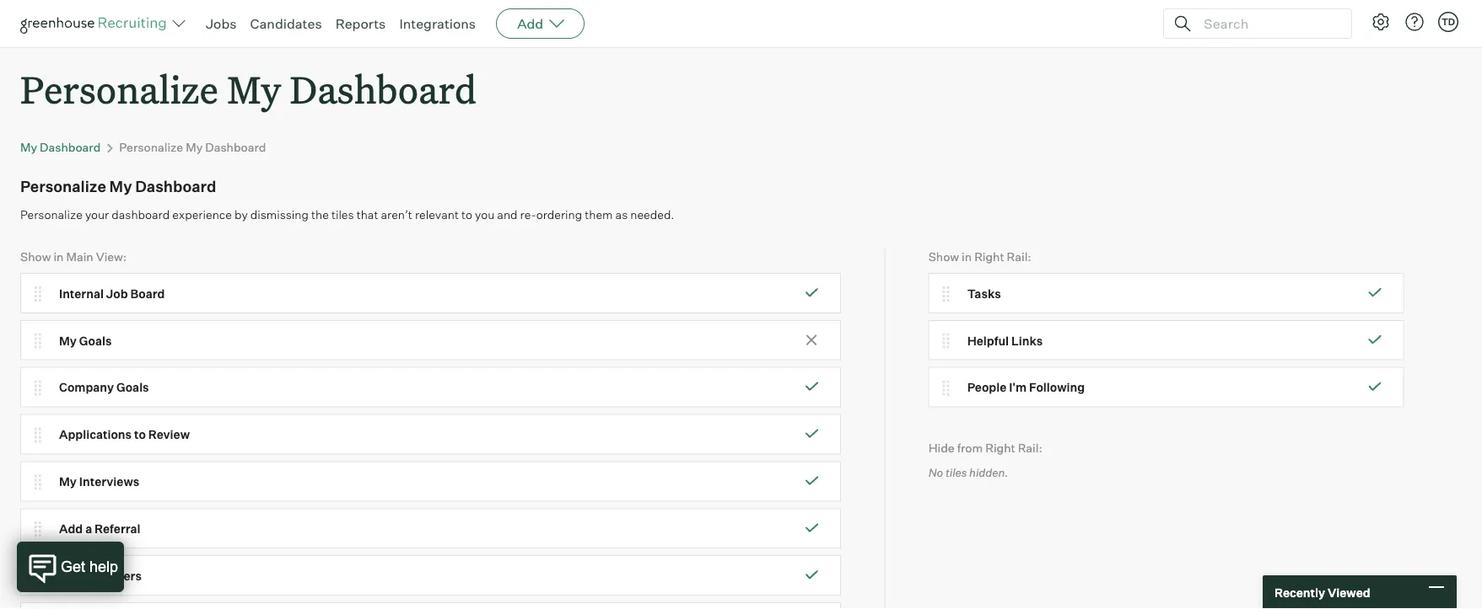 Task type: vqa. For each thing, say whether or not it's contained in the screenshot.
JOB BOARDS
no



Task type: describe. For each thing, give the bounding box(es) containing it.
personalize your dashboard experience by dismissing the tiles that aren't relevant to you and re-ordering them as needed.
[[20, 207, 674, 222]]

my dashboard
[[20, 140, 101, 155]]

rail: for hide from right rail:
[[1018, 441, 1042, 456]]

internal
[[59, 286, 104, 301]]

configure image
[[1371, 12, 1391, 32]]

in for right
[[962, 249, 972, 264]]

no
[[929, 466, 943, 480]]

hidden.
[[969, 466, 1008, 480]]

candidates
[[250, 15, 322, 32]]

candidates link
[[250, 15, 322, 32]]

goals for company goals
[[116, 381, 149, 395]]

experience
[[172, 207, 232, 222]]

personalize up dashboard
[[119, 140, 183, 155]]

dashboard
[[112, 207, 170, 222]]

reports
[[335, 15, 386, 32]]

td
[[1442, 16, 1455, 27]]

add for add a referral
[[59, 522, 83, 537]]

integrations link
[[399, 15, 476, 32]]

dashboard up your on the left top
[[40, 140, 101, 155]]

show in main view:
[[20, 249, 127, 264]]

right for in
[[974, 249, 1004, 264]]

applications
[[59, 428, 132, 443]]

show in right rail:
[[929, 249, 1031, 264]]

by
[[234, 207, 248, 222]]

0 vertical spatial to
[[461, 207, 472, 222]]

hide
[[929, 441, 955, 456]]

internal job board
[[59, 286, 165, 301]]

tasks
[[967, 286, 1001, 301]]

links
[[1011, 333, 1043, 348]]

show for show in main view:
[[20, 249, 51, 264]]

from
[[957, 441, 983, 456]]

0 horizontal spatial tiles
[[331, 207, 354, 222]]

referral
[[95, 522, 141, 537]]

greenhouse recruiting image
[[20, 13, 172, 34]]

view:
[[96, 249, 127, 264]]

company
[[59, 381, 114, 395]]

your
[[85, 207, 109, 222]]

dashboard down reports
[[290, 64, 477, 114]]

add for add
[[517, 15, 543, 32]]

i'm
[[1009, 381, 1027, 395]]

you
[[475, 207, 495, 222]]

people
[[967, 381, 1007, 395]]

my dashboard link
[[20, 140, 101, 155]]

helpful links
[[967, 333, 1043, 348]]

re-
[[520, 207, 536, 222]]

a
[[85, 522, 92, 537]]

rail: for show in right rail:
[[1007, 249, 1031, 264]]

dismissing
[[250, 207, 309, 222]]

personalize my dashboard link
[[119, 140, 266, 155]]

my reminders
[[59, 569, 142, 584]]

relevant
[[415, 207, 459, 222]]

them
[[585, 207, 613, 222]]

job
[[106, 286, 128, 301]]



Task type: locate. For each thing, give the bounding box(es) containing it.
1 show from the left
[[20, 249, 51, 264]]

goals up 'company goals' at the bottom of the page
[[79, 333, 112, 348]]

add
[[517, 15, 543, 32], [59, 522, 83, 537]]

no tiles hidden.
[[929, 466, 1008, 480]]

0 vertical spatial right
[[974, 249, 1004, 264]]

1 horizontal spatial in
[[962, 249, 972, 264]]

personalize my dashboard
[[20, 64, 477, 114], [119, 140, 266, 155], [20, 177, 216, 196]]

0 horizontal spatial in
[[54, 249, 64, 264]]

0 vertical spatial personalize my dashboard
[[20, 64, 477, 114]]

0 horizontal spatial add
[[59, 522, 83, 537]]

personalize down greenhouse recruiting image
[[20, 64, 218, 114]]

reports link
[[335, 15, 386, 32]]

tiles
[[331, 207, 354, 222], [946, 466, 967, 480]]

add button
[[496, 8, 585, 39]]

1 horizontal spatial add
[[517, 15, 543, 32]]

board
[[130, 286, 165, 301]]

the
[[311, 207, 329, 222]]

2 vertical spatial personalize my dashboard
[[20, 177, 216, 196]]

1 horizontal spatial to
[[461, 207, 472, 222]]

dashboard up by
[[205, 140, 266, 155]]

reminders
[[79, 569, 142, 584]]

1 horizontal spatial show
[[929, 249, 959, 264]]

hide from right rail:
[[929, 441, 1042, 456]]

helpful
[[967, 333, 1009, 348]]

tiles right the
[[331, 207, 354, 222]]

interviews
[[79, 475, 139, 490]]

personalize
[[20, 64, 218, 114], [119, 140, 183, 155], [20, 177, 106, 196], [20, 207, 83, 222]]

to
[[461, 207, 472, 222], [134, 428, 146, 443]]

goals
[[79, 333, 112, 348], [116, 381, 149, 395]]

goals for my goals
[[79, 333, 112, 348]]

needed.
[[630, 207, 674, 222]]

2 in from the left
[[962, 249, 972, 264]]

company goals
[[59, 381, 149, 395]]

show for show in right rail:
[[929, 249, 959, 264]]

as
[[615, 207, 628, 222]]

aren't
[[381, 207, 412, 222]]

right for from
[[986, 441, 1015, 456]]

0 vertical spatial tiles
[[331, 207, 354, 222]]

main
[[66, 249, 93, 264]]

1 vertical spatial rail:
[[1018, 441, 1042, 456]]

recently
[[1275, 586, 1325, 600]]

0 horizontal spatial to
[[134, 428, 146, 443]]

0 vertical spatial rail:
[[1007, 249, 1031, 264]]

my interviews
[[59, 475, 139, 490]]

show
[[20, 249, 51, 264], [929, 249, 959, 264]]

ordering
[[536, 207, 582, 222]]

personalize my dashboard down jobs
[[20, 64, 477, 114]]

in
[[54, 249, 64, 264], [962, 249, 972, 264]]

right up tasks
[[974, 249, 1004, 264]]

that
[[357, 207, 378, 222]]

jobs link
[[206, 15, 237, 32]]

my
[[227, 64, 281, 114], [20, 140, 37, 155], [186, 140, 203, 155], [109, 177, 132, 196], [59, 333, 77, 348], [59, 475, 77, 490], [59, 569, 77, 584]]

goals right company
[[116, 381, 149, 395]]

people i'm following
[[967, 381, 1085, 395]]

following
[[1029, 381, 1085, 395]]

dashboard
[[290, 64, 477, 114], [40, 140, 101, 155], [205, 140, 266, 155], [135, 177, 216, 196]]

in left main
[[54, 249, 64, 264]]

tiles right no
[[946, 466, 967, 480]]

to left you
[[461, 207, 472, 222]]

add a referral
[[59, 522, 141, 537]]

personalize my dashboard up experience
[[119, 140, 266, 155]]

1 horizontal spatial goals
[[116, 381, 149, 395]]

personalize my dashboard up your on the left top
[[20, 177, 216, 196]]

1 vertical spatial personalize my dashboard
[[119, 140, 266, 155]]

and
[[497, 207, 518, 222]]

1 vertical spatial add
[[59, 522, 83, 537]]

1 vertical spatial tiles
[[946, 466, 967, 480]]

td button
[[1435, 8, 1462, 35]]

2 show from the left
[[929, 249, 959, 264]]

to left the 'review'
[[134, 428, 146, 443]]

0 horizontal spatial show
[[20, 249, 51, 264]]

1 vertical spatial right
[[986, 441, 1015, 456]]

td button
[[1438, 12, 1459, 32]]

integrations
[[399, 15, 476, 32]]

in for main
[[54, 249, 64, 264]]

my goals
[[59, 333, 112, 348]]

add inside popup button
[[517, 15, 543, 32]]

right up 'hidden.'
[[986, 441, 1015, 456]]

review
[[148, 428, 190, 443]]

viewed
[[1328, 586, 1370, 600]]

Search text field
[[1200, 11, 1336, 36]]

1 in from the left
[[54, 249, 64, 264]]

1 vertical spatial goals
[[116, 381, 149, 395]]

rail:
[[1007, 249, 1031, 264], [1018, 441, 1042, 456]]

personalize left your on the left top
[[20, 207, 83, 222]]

1 vertical spatial to
[[134, 428, 146, 443]]

right
[[974, 249, 1004, 264], [986, 441, 1015, 456]]

0 horizontal spatial goals
[[79, 333, 112, 348]]

0 vertical spatial goals
[[79, 333, 112, 348]]

personalize down my dashboard at the left top of page
[[20, 177, 106, 196]]

0 vertical spatial add
[[517, 15, 543, 32]]

1 horizontal spatial tiles
[[946, 466, 967, 480]]

applications to review
[[59, 428, 190, 443]]

jobs
[[206, 15, 237, 32]]

in up tasks
[[962, 249, 972, 264]]

dashboard up experience
[[135, 177, 216, 196]]

recently viewed
[[1275, 586, 1370, 600]]



